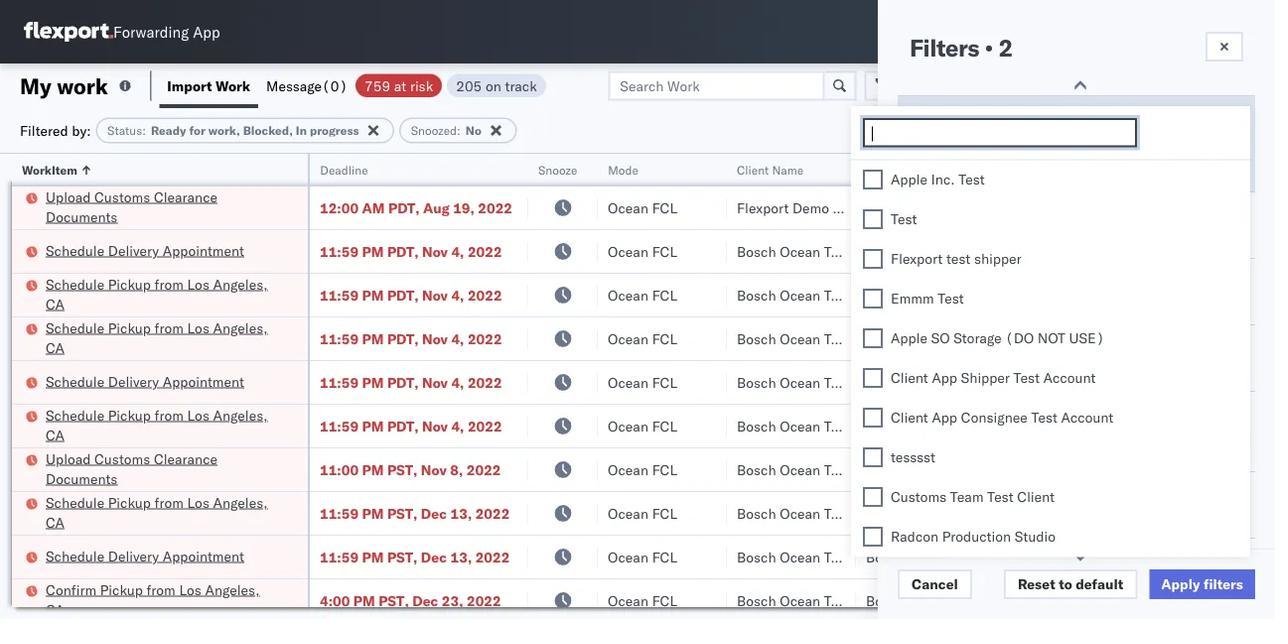 Task type: vqa. For each thing, say whether or not it's contained in the screenshot.
2023 within the Quoted contract number - - Rate expiration Mar 4, 2023
no



Task type: describe. For each thing, give the bounding box(es) containing it.
(firms
[[971, 416, 1024, 434]]

flex id button
[[1055, 158, 1194, 178]]

dec for schedule delivery appointment
[[421, 549, 447, 566]]

client up consignee button
[[910, 120, 950, 138]]

filtered by:
[[20, 122, 91, 139]]

3 flex-1846748 from the top
[[1097, 418, 1200, 435]]

customs for 12:00 am pdt, aug 19, 2022
[[94, 188, 150, 206]]

workitem button
[[12, 158, 288, 178]]

my work
[[20, 72, 108, 99]]

205
[[456, 77, 482, 94]]

emmm test
[[891, 291, 964, 308]]

3 schedule delivery appointment from the top
[[46, 548, 244, 565]]

0 vertical spatial name
[[953, 120, 992, 138]]

ready
[[151, 123, 186, 138]]

schedule delivery appointment link for third schedule delivery appointment button from the bottom
[[46, 241, 244, 261]]

departure
[[910, 217, 978, 234]]

13, for schedule pickup from los angeles, ca
[[451, 505, 472, 523]]

8,
[[450, 461, 463, 479]]

client name button
[[727, 158, 837, 178]]

: for snoozed
[[457, 123, 461, 138]]

snooze
[[538, 162, 578, 177]]

2 schedule pickup from los angeles, ca from the top
[[46, 319, 268, 357]]

resize handle column header for consignee button
[[1031, 154, 1055, 620]]

1 schedule delivery appointment button from the top
[[46, 241, 244, 263]]

5 4, from the top
[[451, 418, 464, 435]]

delivery for third schedule delivery appointment button from the bottom
[[108, 242, 159, 259]]

8 ocean fcl from the top
[[608, 505, 678, 523]]

: for status
[[142, 123, 146, 138]]

so
[[932, 330, 950, 348]]

2 vertical spatial customs
[[891, 489, 947, 507]]

file exception
[[937, 77, 1030, 94]]

cancel
[[912, 576, 958, 594]]

carrier
[[910, 497, 957, 514]]

schedule pickup from los angeles, ca link for third schedule pickup from los angeles, ca button from the bottom
[[46, 318, 282, 358]]

forwarding
[[113, 22, 189, 41]]

apply filters button
[[1150, 570, 1256, 600]]

3 appointment from the top
[[163, 548, 244, 565]]

progress
[[310, 123, 359, 138]]

default
[[1076, 576, 1124, 594]]

4 schedule pickup from los angeles, ca button from the top
[[46, 493, 282, 535]]

schedule for fourth schedule pickup from los angeles, ca button from the bottom of the page
[[46, 276, 104, 293]]

4 4, from the top
[[451, 374, 464, 391]]

1889466 for 11:59 pm pst, dec 13, 2022
[[1140, 549, 1200, 566]]

3 ocean fcl from the top
[[608, 287, 678, 304]]

numbers
[[1224, 170, 1273, 185]]

2 vertical spatial name
[[961, 497, 999, 514]]

radcon
[[891, 529, 939, 546]]

pickup for confirm pickup from los angeles, ca button
[[100, 582, 143, 599]]

2 fcl from the top
[[652, 243, 678, 260]]

aug
[[423, 199, 450, 217]]

1 ca from the top
[[46, 296, 65, 313]]

flexport for flexport demo consignee
[[737, 199, 789, 217]]

test
[[947, 251, 971, 268]]

(0)
[[322, 77, 348, 94]]

track
[[505, 77, 537, 94]]

upload customs clearance documents link for 11:00
[[46, 450, 282, 489]]

23,
[[442, 593, 464, 610]]

flexport demo consignee
[[737, 199, 900, 217]]

status
[[107, 123, 142, 138]]

import work
[[167, 77, 250, 94]]

1 4, from the top
[[451, 243, 464, 260]]

13, for schedule delivery appointment
[[451, 549, 472, 566]]

reset
[[1018, 576, 1056, 594]]

lhuu78 for schedule pickup from los angeles, ca
[[1224, 505, 1276, 522]]

from inside the confirm pickup from los angeles, ca
[[147, 582, 176, 599]]

carrier name
[[910, 497, 999, 514]]

resize handle column header for "workitem" "button"
[[284, 154, 308, 620]]

apple so storage (do not use)
[[891, 330, 1105, 348]]

lhuu78 for schedule delivery appointment
[[1224, 548, 1276, 566]]

studio
[[1015, 529, 1056, 546]]

client app shipper test account
[[891, 370, 1096, 387]]

upload customs clearance documents button for 12:00 am pdt, aug 19, 2022
[[46, 187, 282, 229]]

app for forwarding app
[[193, 22, 220, 41]]

pickup for 1st schedule pickup from los angeles, ca button from the bottom
[[108, 494, 151, 512]]

2 ocean fcl from the top
[[608, 243, 678, 260]]

759
[[365, 77, 391, 94]]

9 fcl from the top
[[652, 549, 678, 566]]

schedule delivery appointment link for 1st schedule delivery appointment button from the bottom
[[46, 547, 244, 567]]

app for client app consignee test account
[[932, 410, 958, 427]]

resize handle column header for the mode button on the top
[[703, 154, 727, 620]]

2 1846748 from the top
[[1140, 374, 1200, 391]]

mode button
[[598, 158, 707, 178]]

9 ocean fcl from the top
[[608, 549, 678, 566]]

10 ocean fcl from the top
[[608, 593, 678, 610]]

11:59 pm pst, dec 13, 2022 for schedule pickup from los angeles, ca
[[320, 505, 510, 523]]

work
[[216, 77, 250, 94]]

4 ca from the top
[[46, 514, 65, 532]]

batch
[[1165, 77, 1204, 94]]

4 schedule pickup from los angeles, ca from the top
[[46, 494, 268, 532]]

pickup for fourth schedule pickup from los angeles, ca button from the bottom of the page
[[108, 276, 151, 293]]

3 ca from the top
[[46, 427, 65, 444]]

11:00 pm pst, nov 8, 2022
[[320, 461, 501, 479]]

port for final port
[[946, 350, 975, 367]]

pst, for confirm pickup from los angeles, ca
[[379, 593, 409, 610]]

message (0)
[[266, 77, 348, 94]]

container numbers button
[[1214, 150, 1276, 186]]

flex id
[[1065, 162, 1102, 177]]

deadline
[[320, 162, 368, 177]]

•
[[985, 33, 993, 63]]

filtered
[[20, 122, 68, 139]]

flexport for flexport test shipper
[[891, 251, 943, 268]]

deadline button
[[310, 158, 509, 178]]

dec for schedule pickup from los angeles, ca
[[421, 505, 447, 523]]

departure port
[[910, 217, 1010, 234]]

apple for apple so storage (do not use)
[[891, 330, 928, 348]]

reset to default
[[1018, 576, 1124, 594]]

risk
[[410, 77, 433, 94]]

apple inc. test
[[891, 171, 985, 189]]

fcl for upload customs clearance documents link associated with 12:00
[[652, 199, 678, 217]]

terminal (firms code)
[[910, 416, 1024, 448]]

status : ready for work, blocked, in progress
[[107, 123, 359, 138]]

final port
[[910, 350, 975, 367]]

final
[[910, 350, 943, 367]]

4 11:59 from the top
[[320, 374, 359, 391]]

1 ceau75 from the top
[[1224, 242, 1276, 260]]

1 11:59 pm pdt, nov 4, 2022 from the top
[[320, 243, 502, 260]]

205 on track
[[456, 77, 537, 94]]

fcl for upload customs clearance documents link for 11:00
[[652, 461, 678, 479]]

2 - from the left
[[875, 199, 884, 217]]

caiu796
[[1224, 199, 1276, 216]]

import
[[167, 77, 212, 94]]

list box containing apple inc. test
[[851, 0, 1251, 558]]

los inside the confirm pickup from los angeles, ca
[[179, 582, 202, 599]]

client name inside button
[[737, 162, 804, 177]]

schedule for third schedule pickup from los angeles, ca button from the bottom
[[46, 319, 104, 337]]

team
[[951, 489, 984, 507]]

4 ocean fcl from the top
[[608, 330, 678, 348]]

use)
[[1069, 330, 1105, 348]]

1 11:59 from the top
[[320, 243, 359, 260]]

client app consignee test account
[[891, 410, 1114, 427]]

forwarding app
[[113, 22, 220, 41]]

6 ocean fcl from the top
[[608, 418, 678, 435]]

by:
[[72, 122, 91, 139]]

flex-1889466 for 4:00 pm pst, dec 23, 2022
[[1097, 593, 1200, 610]]

flex- for schedule delivery appointment link corresponding to 1st schedule delivery appointment button from the bottom
[[1097, 549, 1140, 566]]

2 schedule pickup from los angeles, ca button from the top
[[46, 318, 282, 360]]

exception
[[965, 77, 1030, 94]]

fcl for 2nd schedule pickup from los angeles, ca button from the bottom of the page schedule pickup from los angeles, ca link
[[652, 418, 678, 435]]

schedule for 1st schedule pickup from los angeles, ca button from the bottom
[[46, 494, 104, 512]]

arrival
[[910, 283, 955, 301]]

2 11:59 pm pdt, nov 4, 2022 from the top
[[320, 287, 502, 304]]

radcon production studio
[[891, 529, 1056, 546]]

flex
[[1065, 162, 1087, 177]]

clearance for 11:00 pm pst, nov 8, 2022
[[154, 451, 218, 468]]

confirm pickup from los angeles, ca link
[[46, 581, 282, 620]]

flex-1889466 for 11:59 pm pst, dec 13, 2022
[[1097, 549, 1200, 566]]

12:00 am pdt, aug 19, 2022
[[320, 199, 513, 217]]

import work button
[[159, 64, 258, 108]]

2 4, from the top
[[451, 287, 464, 304]]

shipper
[[961, 370, 1010, 387]]

ceau75 for schedule pickup from los angeles, ca link related to fourth schedule pickup from los angeles, ca button from the bottom of the page
[[1224, 286, 1276, 304]]

19,
[[453, 199, 475, 217]]

1 appointment from the top
[[163, 242, 244, 259]]

3 4, from the top
[[451, 330, 464, 348]]

fcl for schedule pickup from los angeles, ca link related to fourth schedule pickup from los angeles, ca button from the bottom of the page
[[652, 287, 678, 304]]

2 ca from the top
[[46, 339, 65, 357]]

filters
[[910, 33, 980, 63]]

5 fcl from the top
[[652, 374, 678, 391]]

customs for 11:00 pm pst, nov 8, 2022
[[94, 451, 150, 468]]

in
[[296, 123, 307, 138]]

8 resize handle column header from the left
[[1240, 154, 1264, 620]]

delivery for 1st schedule delivery appointment button from the bottom
[[108, 548, 159, 565]]

1846748 for third schedule pickup from los angeles, ca button from the bottom
[[1140, 330, 1200, 348]]

actions
[[1216, 162, 1257, 177]]

for
[[189, 123, 205, 138]]

1 schedule pickup from los angeles, ca from the top
[[46, 276, 268, 313]]

upload customs clearance documents button for 11:00 pm pst, nov 8, 2022
[[46, 450, 282, 491]]

code)
[[910, 430, 958, 448]]

3 schedule pickup from los angeles, ca button from the top
[[46, 406, 282, 448]]

1 schedule pickup from los angeles, ca button from the top
[[46, 275, 282, 316]]

id
[[1090, 162, 1102, 177]]

1889466 for 4:00 pm pst, dec 23, 2022
[[1140, 593, 1200, 610]]

3 resize handle column header from the left
[[574, 154, 598, 620]]

consignee for client app consignee test account
[[961, 410, 1028, 427]]

app for client app shipper test account
[[932, 370, 958, 387]]

1 - from the left
[[866, 199, 875, 217]]

account for client app consignee test account
[[1062, 410, 1114, 427]]

confirm pickup from los angeles, ca button
[[46, 581, 282, 620]]

os button
[[1206, 9, 1252, 55]]



Task type: locate. For each thing, give the bounding box(es) containing it.
to
[[1059, 576, 1073, 594]]

apple up final
[[891, 330, 928, 348]]

delivery
[[108, 242, 159, 259], [108, 373, 159, 390], [108, 548, 159, 565]]

2 upload customs clearance documents button from the top
[[46, 450, 282, 491]]

flexport. image
[[24, 22, 113, 42]]

1 upload customs clearance documents button from the top
[[46, 187, 282, 229]]

name inside button
[[772, 162, 804, 177]]

upload customs clearance documents for 12:00 am pdt, aug 19, 2022
[[46, 188, 218, 226]]

2 1889466 from the top
[[1140, 593, 1200, 610]]

dec for confirm pickup from los angeles, ca
[[412, 593, 439, 610]]

filters
[[1204, 576, 1244, 594]]

- left departure at top right
[[875, 199, 884, 217]]

2 vertical spatial schedule delivery appointment link
[[46, 547, 244, 567]]

storage
[[954, 330, 1002, 348]]

from
[[155, 276, 184, 293], [155, 319, 184, 337], [155, 407, 184, 424], [155, 494, 184, 512], [147, 582, 176, 599]]

0 vertical spatial app
[[193, 22, 220, 41]]

0 vertical spatial 1846748
[[1140, 330, 1200, 348]]

account for client app shipper test account
[[1044, 370, 1096, 387]]

3 flex- from the top
[[1097, 418, 1140, 435]]

schedule pickup from los angeles, ca link for 1st schedule pickup from los angeles, ca button from the bottom
[[46, 493, 282, 533]]

4:00
[[320, 593, 350, 610]]

2 flex- from the top
[[1097, 374, 1140, 391]]

flex-
[[1097, 330, 1140, 348], [1097, 374, 1140, 391], [1097, 418, 1140, 435], [1097, 549, 1140, 566], [1097, 593, 1140, 610]]

name up production on the bottom
[[961, 497, 999, 514]]

2 documents from the top
[[46, 470, 118, 488]]

1 schedule from the top
[[46, 242, 104, 259]]

flex-1846748 button
[[1065, 325, 1204, 353], [1065, 325, 1204, 353], [1065, 369, 1204, 397], [1065, 369, 1204, 397], [1065, 413, 1204, 441], [1065, 413, 1204, 441]]

0 vertical spatial lhuu78
[[1224, 505, 1276, 522]]

clearance
[[154, 188, 218, 206], [154, 451, 218, 468]]

1 vertical spatial flex-1846748
[[1097, 374, 1200, 391]]

schedule for 2nd schedule delivery appointment button
[[46, 373, 104, 390]]

8 fcl from the top
[[652, 505, 678, 523]]

production
[[943, 529, 1012, 546]]

pickup for third schedule pickup from los angeles, ca button from the bottom
[[108, 319, 151, 337]]

0 vertical spatial upload customs clearance documents
[[46, 188, 218, 226]]

4,
[[451, 243, 464, 260], [451, 287, 464, 304], [451, 330, 464, 348], [451, 374, 464, 391], [451, 418, 464, 435]]

1 vertical spatial upload customs clearance documents button
[[46, 450, 282, 491]]

1 vertical spatial client name
[[737, 162, 804, 177]]

7 11:59 from the top
[[320, 549, 359, 566]]

flex-1889466 up apply
[[1097, 549, 1200, 566]]

1846748
[[1140, 330, 1200, 348], [1140, 374, 1200, 391], [1140, 418, 1200, 435]]

angeles, inside the confirm pickup from los angeles, ca
[[205, 582, 260, 599]]

schedule for 1st schedule delivery appointment button from the bottom
[[46, 548, 104, 565]]

clearance for 12:00 am pdt, aug 19, 2022
[[154, 188, 218, 206]]

2 ceau75 from the top
[[1224, 286, 1276, 304]]

3 schedule pickup from los angeles, ca link from the top
[[46, 406, 282, 446]]

0 vertical spatial apple
[[891, 171, 928, 189]]

0 vertical spatial 11:59 pm pst, dec 13, 2022
[[320, 505, 510, 523]]

7 resize handle column header from the left
[[1190, 154, 1214, 620]]

port down storage
[[946, 350, 975, 367]]

1 1846748 from the top
[[1140, 330, 1200, 348]]

12:00
[[320, 199, 359, 217]]

flex-1889466 left filters
[[1097, 593, 1200, 610]]

2 vertical spatial port
[[946, 350, 975, 367]]

1 upload customs clearance documents link from the top
[[46, 187, 282, 227]]

3 schedule pickup from los angeles, ca from the top
[[46, 407, 268, 444]]

11:59 for 1st schedule pickup from los angeles, ca button from the bottom
[[320, 505, 359, 523]]

resize handle column header
[[284, 154, 308, 620], [505, 154, 529, 620], [574, 154, 598, 620], [703, 154, 727, 620], [833, 154, 856, 620], [1031, 154, 1055, 620], [1190, 154, 1214, 620], [1240, 154, 1264, 620]]

client down final
[[891, 370, 929, 387]]

confirm pickup from los angeles, ca
[[46, 582, 260, 619]]

2 13, from the top
[[451, 549, 472, 566]]

2 vertical spatial dec
[[412, 593, 439, 610]]

ceau75
[[1224, 242, 1276, 260], [1224, 286, 1276, 304], [1224, 330, 1276, 347], [1224, 374, 1276, 391], [1224, 417, 1276, 435], [1224, 461, 1276, 478]]

work,
[[208, 123, 240, 138]]

None text field
[[870, 125, 1136, 143]]

1 1889466 from the top
[[1140, 549, 1200, 566]]

6 ceau75 from the top
[[1224, 461, 1276, 478]]

Search Shipments (/) text field
[[895, 17, 1087, 47]]

1 vertical spatial upload
[[46, 451, 91, 468]]

inc.
[[932, 171, 955, 189]]

not
[[1038, 330, 1066, 348]]

1 resize handle column header from the left
[[284, 154, 308, 620]]

11:59 for 1st schedule delivery appointment button from the bottom
[[320, 549, 359, 566]]

1 horizontal spatial :
[[457, 123, 461, 138]]

1 flex- from the top
[[1097, 330, 1140, 348]]

2 delivery from the top
[[108, 373, 159, 390]]

schedule pickup from los angeles, ca
[[46, 276, 268, 313], [46, 319, 268, 357], [46, 407, 268, 444], [46, 494, 268, 532]]

0 vertical spatial consignee
[[866, 162, 923, 177]]

fcl
[[652, 199, 678, 217], [652, 243, 678, 260], [652, 287, 678, 304], [652, 330, 678, 348], [652, 374, 678, 391], [652, 418, 678, 435], [652, 461, 678, 479], [652, 505, 678, 523], [652, 549, 678, 566], [652, 593, 678, 610]]

2 vertical spatial flex-1846748
[[1097, 418, 1200, 435]]

1 vertical spatial schedule delivery appointment link
[[46, 372, 244, 392]]

0 vertical spatial port
[[982, 217, 1010, 234]]

client up studio
[[1018, 489, 1055, 507]]

5 schedule from the top
[[46, 407, 104, 424]]

container
[[1224, 154, 1276, 169]]

delivery for 2nd schedule delivery appointment button
[[108, 373, 159, 390]]

client up 'flexport demo consignee'
[[737, 162, 769, 177]]

flexport test shipper
[[891, 251, 1022, 268]]

schedule delivery appointment button
[[46, 241, 244, 263], [46, 372, 244, 394], [46, 547, 244, 569]]

6 fcl from the top
[[652, 418, 678, 435]]

pst, for schedule delivery appointment
[[387, 549, 418, 566]]

2
[[999, 33, 1013, 63]]

2 appointment from the top
[[163, 373, 244, 390]]

2 vertical spatial appointment
[[163, 548, 244, 565]]

2 vertical spatial app
[[932, 410, 958, 427]]

forwarding app link
[[24, 22, 220, 42]]

1 horizontal spatial client name
[[910, 120, 992, 138]]

2 vertical spatial schedule delivery appointment button
[[46, 547, 244, 569]]

upload for 11:00 pm pst, nov 8, 2022
[[46, 451, 91, 468]]

1 vertical spatial dec
[[421, 549, 447, 566]]

2 vertical spatial lhuu78
[[1224, 592, 1276, 609]]

name down file exception
[[953, 120, 992, 138]]

flexport up arrival
[[891, 251, 943, 268]]

0 vertical spatial upload
[[46, 188, 91, 206]]

5 ocean fcl from the top
[[608, 374, 678, 391]]

1 vertical spatial lhuu78
[[1224, 548, 1276, 566]]

1 vertical spatial 1846748
[[1140, 374, 1200, 391]]

1 vertical spatial 11:59 pm pst, dec 13, 2022
[[320, 549, 510, 566]]

1889466 left filters
[[1140, 593, 1200, 610]]

fcl for schedule pickup from los angeles, ca link for third schedule pickup from los angeles, ca button from the bottom
[[652, 330, 678, 348]]

0 vertical spatial customs
[[94, 188, 150, 206]]

ceau75 for upload customs clearance documents link for 11:00
[[1224, 461, 1276, 478]]

1 13, from the top
[[451, 505, 472, 523]]

pst, for schedule pickup from los angeles, ca
[[387, 505, 418, 523]]

0 horizontal spatial client name
[[737, 162, 804, 177]]

app down the final port
[[932, 370, 958, 387]]

2 vertical spatial schedule delivery appointment
[[46, 548, 244, 565]]

schedule pickup from los angeles, ca link
[[46, 275, 282, 314], [46, 318, 282, 358], [46, 406, 282, 446], [46, 493, 282, 533]]

1 vertical spatial documents
[[46, 470, 118, 488]]

1 ocean fcl from the top
[[608, 199, 678, 217]]

app
[[193, 22, 220, 41], [932, 370, 958, 387], [932, 410, 958, 427]]

consignee right demo
[[833, 199, 900, 217]]

pickup inside the confirm pickup from los angeles, ca
[[100, 582, 143, 599]]

1 vertical spatial delivery
[[108, 373, 159, 390]]

2 vertical spatial delivery
[[108, 548, 159, 565]]

1 flex-1889466 from the top
[[1097, 549, 1200, 566]]

client up code)
[[891, 410, 929, 427]]

1889466 up apply
[[1140, 549, 1200, 566]]

5 11:59 pm pdt, nov 4, 2022 from the top
[[320, 418, 502, 435]]

snoozed : no
[[411, 123, 482, 138]]

terminal
[[910, 416, 968, 434]]

app inside forwarding app link
[[193, 22, 220, 41]]

apply
[[1162, 576, 1201, 594]]

snoozed
[[411, 123, 457, 138]]

2 vertical spatial 1846748
[[1140, 418, 1200, 435]]

2 : from the left
[[457, 123, 461, 138]]

1 vertical spatial schedule delivery appointment
[[46, 373, 244, 390]]

0 vertical spatial schedule delivery appointment button
[[46, 241, 244, 263]]

pickup
[[108, 276, 151, 293], [108, 319, 151, 337], [108, 407, 151, 424], [108, 494, 151, 512], [100, 582, 143, 599]]

batch action button
[[1134, 71, 1264, 101]]

batch action
[[1165, 77, 1251, 94]]

pst, left 23,
[[379, 593, 409, 610]]

4 ceau75 from the top
[[1224, 374, 1276, 391]]

pst,
[[387, 461, 418, 479], [387, 505, 418, 523], [387, 549, 418, 566], [379, 593, 409, 610]]

0 vertical spatial 1889466
[[1140, 549, 1200, 566]]

message
[[266, 77, 322, 94]]

None checkbox
[[863, 170, 883, 190], [863, 250, 883, 270], [863, 290, 883, 309], [863, 409, 883, 429], [863, 488, 883, 508], [863, 528, 883, 548], [863, 170, 883, 190], [863, 250, 883, 270], [863, 290, 883, 309], [863, 409, 883, 429], [863, 488, 883, 508], [863, 528, 883, 548]]

2 11:59 pm pst, dec 13, 2022 from the top
[[320, 549, 510, 566]]

0 vertical spatial flex-1846748
[[1097, 330, 1200, 348]]

1 vertical spatial app
[[932, 370, 958, 387]]

1 schedule pickup from los angeles, ca link from the top
[[46, 275, 282, 314]]

name up demo
[[772, 162, 804, 177]]

3 schedule delivery appointment link from the top
[[46, 547, 244, 567]]

1 schedule delivery appointment from the top
[[46, 242, 244, 259]]

file exception button
[[906, 71, 1043, 101], [906, 71, 1043, 101]]

1 documents from the top
[[46, 208, 118, 226]]

pickup for 2nd schedule pickup from los angeles, ca button from the bottom of the page
[[108, 407, 151, 424]]

bosch ocean test
[[737, 243, 851, 260], [866, 243, 980, 260], [737, 287, 851, 304], [866, 287, 980, 304], [737, 330, 851, 348], [866, 330, 980, 348], [737, 374, 851, 391], [866, 374, 980, 391], [737, 418, 851, 435], [866, 418, 980, 435], [737, 461, 851, 479], [866, 461, 980, 479], [737, 505, 851, 523], [866, 505, 980, 523], [737, 549, 851, 566], [866, 549, 980, 566], [737, 593, 851, 610], [866, 593, 980, 610]]

0 vertical spatial 13,
[[451, 505, 472, 523]]

1 horizontal spatial flexport
[[891, 251, 943, 268]]

schedule pickup from los angeles, ca link for 2nd schedule pickup from los angeles, ca button from the bottom of the page
[[46, 406, 282, 446]]

1 vertical spatial schedule delivery appointment button
[[46, 372, 244, 394]]

2 upload customs clearance documents from the top
[[46, 451, 218, 488]]

5 ca from the top
[[46, 602, 65, 619]]

os
[[1219, 24, 1238, 39]]

demo
[[793, 199, 830, 217]]

consignee up --
[[866, 162, 923, 177]]

apple
[[891, 171, 928, 189], [891, 330, 928, 348]]

2 vertical spatial consignee
[[961, 410, 1028, 427]]

1 vertical spatial upload customs clearance documents link
[[46, 450, 282, 489]]

3 1846748 from the top
[[1140, 418, 1200, 435]]

port down test
[[959, 283, 987, 301]]

list box
[[851, 0, 1251, 558]]

0 horizontal spatial flexport
[[737, 199, 789, 217]]

0 vertical spatial documents
[[46, 208, 118, 226]]

fcl for confirm pickup from los angeles, ca link
[[652, 593, 678, 610]]

client inside button
[[737, 162, 769, 177]]

schedule for 2nd schedule pickup from los angeles, ca button from the bottom of the page
[[46, 407, 104, 424]]

apple left "inc."
[[891, 171, 928, 189]]

2 schedule delivery appointment from the top
[[46, 373, 244, 390]]

1 vertical spatial flexport
[[891, 251, 943, 268]]

1 vertical spatial flex-1889466
[[1097, 593, 1200, 610]]

2 lhuu78 from the top
[[1224, 548, 1276, 566]]

4:00 pm pst, dec 23, 2022
[[320, 593, 501, 610]]

schedule for third schedule delivery appointment button from the bottom
[[46, 242, 104, 259]]

consignee button
[[856, 158, 1035, 178]]

1 vertical spatial 1889466
[[1140, 593, 1200, 610]]

blocked,
[[243, 123, 293, 138]]

0 vertical spatial upload customs clearance documents button
[[46, 187, 282, 229]]

resize handle column header for client name button at the right of page
[[833, 154, 856, 620]]

account
[[1044, 370, 1096, 387], [1062, 410, 1114, 427]]

port for arrival port
[[959, 283, 987, 301]]

4 resize handle column header from the left
[[703, 154, 727, 620]]

1 11:59 pm pst, dec 13, 2022 from the top
[[320, 505, 510, 523]]

dec down 11:00 pm pst, nov 8, 2022
[[421, 505, 447, 523]]

2 schedule delivery appointment link from the top
[[46, 372, 244, 392]]

2 schedule pickup from los angeles, ca link from the top
[[46, 318, 282, 358]]

lhuu78
[[1224, 505, 1276, 522], [1224, 548, 1276, 566], [1224, 592, 1276, 609]]

app up code)
[[932, 410, 958, 427]]

ca inside the confirm pickup from los angeles, ca
[[46, 602, 65, 619]]

1 flex-1846748 from the top
[[1097, 330, 1200, 348]]

3 lhuu78 from the top
[[1224, 592, 1276, 609]]

13, up 23,
[[451, 549, 472, 566]]

0 vertical spatial schedule delivery appointment link
[[46, 241, 244, 261]]

: left no
[[457, 123, 461, 138]]

0 vertical spatial delivery
[[108, 242, 159, 259]]

0 vertical spatial upload customs clearance documents link
[[46, 187, 282, 227]]

3 fcl from the top
[[652, 287, 678, 304]]

upload customs clearance documents link for 12:00
[[46, 187, 282, 227]]

consignee down 'client app shipper test account'
[[961, 410, 1028, 427]]

5 ceau75 from the top
[[1224, 417, 1276, 435]]

1 apple from the top
[[891, 171, 928, 189]]

13, down "8,"
[[451, 505, 472, 523]]

confirm
[[46, 582, 96, 599]]

consignee inside consignee button
[[866, 162, 923, 177]]

1 vertical spatial port
[[959, 283, 987, 301]]

1 vertical spatial customs
[[94, 451, 150, 468]]

0 vertical spatial appointment
[[163, 242, 244, 259]]

11:59 for fourth schedule pickup from los angeles, ca button from the bottom of the page
[[320, 287, 359, 304]]

0 vertical spatial flex-1889466
[[1097, 549, 1200, 566]]

work
[[57, 72, 108, 99]]

apply filters
[[1162, 576, 1244, 594]]

ceau75 for schedule pickup from los angeles, ca link for third schedule pickup from los angeles, ca button from the bottom
[[1224, 330, 1276, 347]]

flex- for 2nd schedule pickup from los angeles, ca button from the bottom of the page schedule pickup from los angeles, ca link
[[1097, 418, 1140, 435]]

pst, for upload customs clearance documents
[[387, 461, 418, 479]]

pst, down 11:00 pm pst, nov 8, 2022
[[387, 505, 418, 523]]

1 vertical spatial consignee
[[833, 199, 900, 217]]

dec left 23,
[[412, 593, 439, 610]]

11:59 pm pst, dec 13, 2022 for schedule delivery appointment
[[320, 549, 510, 566]]

flexport down client name button at the right of page
[[737, 199, 789, 217]]

cancel button
[[898, 570, 972, 600]]

1 vertical spatial appointment
[[163, 373, 244, 390]]

dec up 23,
[[421, 549, 447, 566]]

documents for 11:00
[[46, 470, 118, 488]]

1 vertical spatial 13,
[[451, 549, 472, 566]]

port for departure port
[[982, 217, 1010, 234]]

5 11:59 from the top
[[320, 418, 359, 435]]

appointment
[[163, 242, 244, 259], [163, 373, 244, 390], [163, 548, 244, 565]]

3 11:59 pm pdt, nov 4, 2022 from the top
[[320, 330, 502, 348]]

documents for 12:00
[[46, 208, 118, 226]]

lhuu78 for confirm pickup from los angeles, ca
[[1224, 592, 1276, 609]]

arrival port
[[910, 283, 987, 301]]

1 vertical spatial upload customs clearance documents
[[46, 451, 218, 488]]

1 upload from the top
[[46, 188, 91, 206]]

upload customs clearance documents for 11:00 pm pst, nov 8, 2022
[[46, 451, 218, 488]]

2 schedule delivery appointment button from the top
[[46, 372, 244, 394]]

upload for 12:00 am pdt, aug 19, 2022
[[46, 188, 91, 206]]

1889466
[[1140, 549, 1200, 566], [1140, 593, 1200, 610]]

- right demo
[[866, 199, 875, 217]]

7 fcl from the top
[[652, 461, 678, 479]]

1 vertical spatial apple
[[891, 330, 928, 348]]

1 upload customs clearance documents from the top
[[46, 188, 218, 226]]

11:59 pm pst, dec 13, 2022 up 4:00 pm pst, dec 23, 2022
[[320, 549, 510, 566]]

client name up demo
[[737, 162, 804, 177]]

1 vertical spatial name
[[772, 162, 804, 177]]

7 schedule from the top
[[46, 548, 104, 565]]

app up import work
[[193, 22, 220, 41]]

1 vertical spatial account
[[1062, 410, 1114, 427]]

11:59 pm pst, dec 13, 2022 down 11:00 pm pst, nov 8, 2022
[[320, 505, 510, 523]]

customs team test client
[[891, 489, 1055, 507]]

schedule delivery appointment link for 2nd schedule delivery appointment button
[[46, 372, 244, 392]]

1 lhuu78 from the top
[[1224, 505, 1276, 522]]

flex- for confirm pickup from los angeles, ca link
[[1097, 593, 1140, 610]]

apple for apple inc. test
[[891, 171, 928, 189]]

emmm
[[891, 291, 934, 308]]

2 upload customs clearance documents link from the top
[[46, 450, 282, 489]]

0 vertical spatial account
[[1044, 370, 1096, 387]]

resize handle column header for flex id "button"
[[1190, 154, 1214, 620]]

flex-1889466
[[1097, 549, 1200, 566], [1097, 593, 1200, 610]]

1 clearance from the top
[[154, 188, 218, 206]]

: left ready
[[142, 123, 146, 138]]

1 delivery from the top
[[108, 242, 159, 259]]

3 ceau75 from the top
[[1224, 330, 1276, 347]]

fcl for 1st schedule pickup from los angeles, ca button from the bottom schedule pickup from los angeles, ca link
[[652, 505, 678, 523]]

upload customs clearance documents button
[[46, 187, 282, 229], [46, 450, 282, 491]]

2 apple from the top
[[891, 330, 928, 348]]

10 fcl from the top
[[652, 593, 678, 610]]

0 horizontal spatial :
[[142, 123, 146, 138]]

schedule pickup from los angeles, ca link for fourth schedule pickup from los angeles, ca button from the bottom of the page
[[46, 275, 282, 314]]

consignee for flexport demo consignee
[[833, 199, 900, 217]]

None checkbox
[[863, 210, 883, 230], [863, 329, 883, 349], [863, 369, 883, 389], [863, 449, 883, 468], [863, 210, 883, 230], [863, 329, 883, 349], [863, 369, 883, 389], [863, 449, 883, 468]]

pst, left "8,"
[[387, 461, 418, 479]]

my
[[20, 72, 51, 99]]

dec
[[421, 505, 447, 523], [421, 549, 447, 566], [412, 593, 439, 610]]

0 vertical spatial client name
[[910, 120, 992, 138]]

6 resize handle column header from the left
[[1031, 154, 1055, 620]]

1 fcl from the top
[[652, 199, 678, 217]]

0 vertical spatial dec
[[421, 505, 447, 523]]

2 schedule from the top
[[46, 276, 104, 293]]

1 vertical spatial clearance
[[154, 451, 218, 468]]

2 flex-1846748 from the top
[[1097, 374, 1200, 391]]

container numbers
[[1224, 154, 1276, 185]]

0 vertical spatial schedule delivery appointment
[[46, 242, 244, 259]]

on
[[486, 77, 502, 94]]

11:59 for 2nd schedule pickup from los angeles, ca button from the bottom of the page
[[320, 418, 359, 435]]

11:59 for third schedule pickup from los angeles, ca button from the bottom
[[320, 330, 359, 348]]

action
[[1207, 77, 1251, 94]]

2 11:59 from the top
[[320, 287, 359, 304]]

7 ocean fcl from the top
[[608, 461, 678, 479]]

0 vertical spatial clearance
[[154, 188, 218, 206]]

2 clearance from the top
[[154, 451, 218, 468]]

6 11:59 from the top
[[320, 505, 359, 523]]

port up "shipper" on the right of page
[[982, 217, 1010, 234]]

4 schedule from the top
[[46, 373, 104, 390]]

Search Work text field
[[608, 71, 825, 101]]

4 schedule pickup from los angeles, ca link from the top
[[46, 493, 282, 533]]

client name up consignee button
[[910, 120, 992, 138]]

4 11:59 pm pdt, nov 4, 2022 from the top
[[320, 374, 502, 391]]

pst, up 4:00 pm pst, dec 23, 2022
[[387, 549, 418, 566]]

resize handle column header for deadline button
[[505, 154, 529, 620]]

ceau75 for 2nd schedule pickup from los angeles, ca button from the bottom of the page schedule pickup from los angeles, ca link
[[1224, 417, 1276, 435]]

flex- for schedule pickup from los angeles, ca link for third schedule pickup from los angeles, ca button from the bottom
[[1097, 330, 1140, 348]]

3 11:59 from the top
[[320, 330, 359, 348]]

1846748 for 2nd schedule pickup from los angeles, ca button from the bottom of the page
[[1140, 418, 1200, 435]]

0 vertical spatial flexport
[[737, 199, 789, 217]]

3 schedule delivery appointment button from the top
[[46, 547, 244, 569]]



